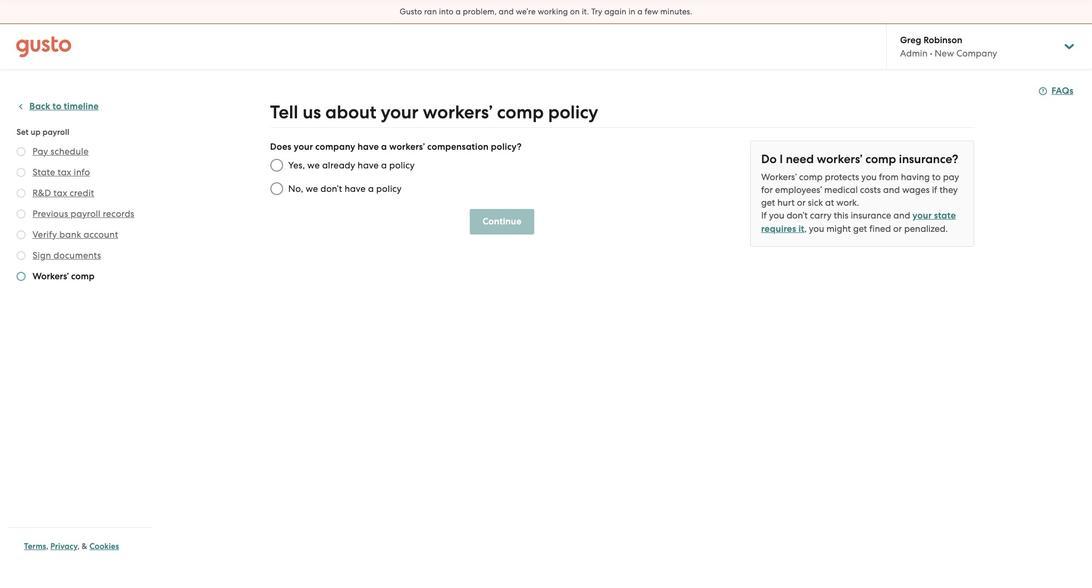 Task type: vqa. For each thing, say whether or not it's contained in the screenshot.
first all from the bottom of the page
no



Task type: describe. For each thing, give the bounding box(es) containing it.
privacy
[[50, 542, 77, 552]]

does your company have a workers' compensation policy?
[[270, 141, 522, 153]]

documents
[[53, 250, 101, 261]]

terms , privacy , & cookies
[[24, 542, 119, 552]]

carry
[[810, 210, 832, 221]]

back to timeline
[[29, 101, 99, 112]]

a for does your company have a workers' compensation policy?
[[381, 141, 387, 153]]

about
[[325, 101, 377, 123]]

bank
[[59, 229, 81, 240]]

sick
[[808, 197, 823, 208]]

a right into on the left top of the page
[[456, 7, 461, 17]]

account
[[84, 229, 118, 240]]

policy for yes, we already have a policy
[[389, 160, 415, 171]]

tell us about your workers' comp policy
[[270, 101, 599, 123]]

i
[[780, 152, 783, 166]]

comp inside list
[[71, 271, 95, 282]]

info
[[74, 167, 90, 178]]

previous payroll records button
[[33, 208, 134, 220]]

does
[[270, 141, 292, 153]]

privacy link
[[50, 542, 77, 552]]

they
[[940, 185, 958, 195]]

you for , you might get fined or penalized.
[[809, 224, 825, 234]]

state
[[934, 210, 956, 221]]

your inside your state requires it
[[913, 210, 932, 221]]

check image for previous
[[17, 210, 26, 219]]

fined
[[870, 224, 891, 234]]

•
[[930, 48, 933, 59]]

do
[[761, 152, 777, 166]]

wages
[[903, 185, 930, 195]]

check image for r&d
[[17, 189, 26, 198]]

verify bank account button
[[33, 228, 118, 241]]

workers' down 'tell us about your workers' comp policy'
[[389, 141, 425, 153]]

problem,
[[463, 7, 497, 17]]

penalized.
[[905, 224, 948, 234]]

set
[[17, 127, 29, 137]]

terms
[[24, 542, 46, 552]]

your state requires it
[[761, 210, 956, 235]]

yes, we already have a policy
[[288, 160, 415, 171]]

employees'
[[775, 185, 822, 195]]

yes,
[[288, 160, 305, 171]]

your state requires it link
[[761, 210, 956, 235]]

company
[[315, 141, 355, 153]]

check image for verify
[[17, 230, 26, 240]]

and inside do i need workers' comp insurance? workers' comp protects you from having to pay for employees' medical costs and wages if they get hurt or sick at work.
[[883, 185, 900, 195]]

it
[[799, 224, 805, 235]]

a for yes, we already have a policy
[[381, 160, 387, 171]]

company
[[957, 48, 998, 59]]

cookies button
[[89, 540, 119, 553]]

if you don't carry this insurance and
[[761, 210, 911, 221]]

we're
[[516, 7, 536, 17]]

from
[[879, 172, 899, 182]]

&
[[82, 542, 87, 552]]

r&d tax credit
[[33, 188, 94, 198]]

previous
[[33, 209, 68, 219]]

0 vertical spatial your
[[381, 101, 419, 123]]

in
[[629, 7, 636, 17]]

0 horizontal spatial ,
[[46, 542, 48, 552]]

no, we don't have a policy
[[288, 184, 402, 194]]

2 vertical spatial and
[[894, 210, 911, 221]]

on
[[570, 7, 580, 17]]

few
[[645, 7, 659, 17]]

pay schedule
[[33, 146, 89, 157]]

state tax info button
[[33, 166, 90, 179]]

protects
[[825, 172, 859, 182]]

try
[[591, 7, 603, 17]]

faqs button
[[1039, 85, 1074, 98]]

timeline
[[64, 101, 99, 112]]

costs
[[860, 185, 881, 195]]

you inside do i need workers' comp insurance? workers' comp protects you from having to pay for employees' medical costs and wages if they get hurt or sick at work.
[[862, 172, 877, 182]]

r&d tax credit button
[[33, 187, 94, 200]]

back
[[29, 101, 50, 112]]

at
[[825, 197, 834, 208]]

pay
[[33, 146, 48, 157]]

working
[[538, 7, 568, 17]]

policy?
[[491, 141, 522, 153]]

previous payroll records
[[33, 209, 134, 219]]

again
[[605, 7, 627, 17]]

have for already
[[358, 160, 379, 171]]

if
[[761, 210, 767, 221]]

Yes, we already have a policy radio
[[265, 154, 288, 177]]

1 horizontal spatial ,
[[77, 542, 80, 552]]

no,
[[288, 184, 303, 194]]

for
[[761, 185, 773, 195]]

ran
[[424, 7, 437, 17]]

3 check image from the top
[[17, 272, 26, 281]]

greg robinson admin • new company
[[900, 35, 998, 59]]

to inside button
[[53, 101, 62, 112]]

robinson
[[924, 35, 963, 46]]

having
[[901, 172, 930, 182]]

payroll inside button
[[71, 209, 100, 219]]

have for company
[[358, 141, 379, 153]]

workers' comp list
[[17, 145, 148, 285]]

cookies
[[89, 542, 119, 552]]

you for if you don't carry this insurance and
[[769, 210, 785, 221]]

tax for info
[[58, 167, 71, 178]]



Task type: locate. For each thing, give the bounding box(es) containing it.
comp down documents
[[71, 271, 95, 282]]

, left &
[[77, 542, 80, 552]]

your up yes,
[[294, 141, 313, 153]]

tax for credit
[[54, 188, 67, 198]]

we right no,
[[306, 184, 318, 194]]

you up costs
[[862, 172, 877, 182]]

insurance
[[851, 210, 892, 221]]

into
[[439, 7, 454, 17]]

2 horizontal spatial ,
[[805, 224, 807, 234]]

1 horizontal spatial or
[[894, 224, 902, 234]]

0 horizontal spatial your
[[294, 141, 313, 153]]

work.
[[837, 197, 860, 208]]

1 horizontal spatial you
[[809, 224, 825, 234]]

0 vertical spatial and
[[499, 7, 514, 17]]

to up if
[[932, 172, 941, 182]]

1 horizontal spatial get
[[854, 224, 867, 234]]

payroll down credit at the left top of page
[[71, 209, 100, 219]]

1 vertical spatial and
[[883, 185, 900, 195]]

1 vertical spatial have
[[358, 160, 379, 171]]

and left we're
[[499, 7, 514, 17]]

1 vertical spatial workers'
[[33, 271, 69, 282]]

4 check image from the top
[[17, 251, 26, 260]]

back to timeline button
[[17, 100, 99, 113]]

0 horizontal spatial to
[[53, 101, 62, 112]]

2 vertical spatial you
[[809, 224, 825, 234]]

pay schedule button
[[33, 145, 89, 158]]

gusto
[[400, 7, 422, 17]]

check image left the verify
[[17, 230, 26, 240]]

have right already
[[358, 160, 379, 171]]

2 vertical spatial have
[[345, 184, 366, 194]]

payroll up pay schedule button
[[43, 127, 69, 137]]

us
[[303, 101, 321, 123]]

2 check image from the top
[[17, 189, 26, 198]]

1 vertical spatial you
[[769, 210, 785, 221]]

faqs
[[1052, 85, 1074, 97]]

1 vertical spatial payroll
[[71, 209, 100, 219]]

credit
[[70, 188, 94, 198]]

check image for pay
[[17, 147, 26, 156]]

have up yes, we already have a policy
[[358, 141, 379, 153]]

0 vertical spatial workers'
[[761, 172, 797, 182]]

to
[[53, 101, 62, 112], [932, 172, 941, 182]]

or inside do i need workers' comp insurance? workers' comp protects you from having to pay for employees' medical costs and wages if they get hurt or sick at work.
[[797, 197, 806, 208]]

minutes.
[[661, 7, 693, 17]]

pay
[[943, 172, 960, 182]]

2 vertical spatial your
[[913, 210, 932, 221]]

check image
[[17, 168, 26, 177], [17, 189, 26, 198], [17, 272, 26, 281]]

or
[[797, 197, 806, 208], [894, 224, 902, 234]]

a for no, we don't have a policy
[[368, 184, 374, 194]]

we for don't
[[306, 184, 318, 194]]

have down yes, we already have a policy
[[345, 184, 366, 194]]

check image left sign
[[17, 251, 26, 260]]

check image left workers' comp
[[17, 272, 26, 281]]

0 horizontal spatial or
[[797, 197, 806, 208]]

do i need workers' comp insurance? workers' comp protects you from having to pay for employees' medical costs and wages if they get hurt or sick at work.
[[761, 152, 960, 208]]

, right 'requires'
[[805, 224, 807, 234]]

workers'
[[423, 101, 493, 123], [389, 141, 425, 153], [817, 152, 863, 166]]

records
[[103, 209, 134, 219]]

3 check image from the top
[[17, 230, 26, 240]]

and
[[499, 7, 514, 17], [883, 185, 900, 195], [894, 210, 911, 221]]

state tax info
[[33, 167, 90, 178]]

get
[[761, 197, 775, 208], [854, 224, 867, 234]]

get down for
[[761, 197, 775, 208]]

if
[[932, 185, 938, 195]]

schedule
[[51, 146, 89, 157]]

comp up the from
[[866, 152, 896, 166]]

comp up employees'
[[799, 172, 823, 182]]

admin
[[900, 48, 928, 59]]

it.
[[582, 7, 589, 17]]

verify bank account
[[33, 229, 118, 240]]

2 vertical spatial check image
[[17, 272, 26, 281]]

, you might get fined or penalized.
[[805, 224, 948, 234]]

check image for sign
[[17, 251, 26, 260]]

greg
[[900, 35, 922, 46]]

1 horizontal spatial to
[[932, 172, 941, 182]]

1 vertical spatial policy
[[389, 160, 415, 171]]

or right fined
[[894, 224, 902, 234]]

verify
[[33, 229, 57, 240]]

check image left previous
[[17, 210, 26, 219]]

2 horizontal spatial you
[[862, 172, 877, 182]]

your
[[381, 101, 419, 123], [294, 141, 313, 153], [913, 210, 932, 221]]

gusto ran into a problem, and we're working on it. try again in a few minutes.
[[400, 7, 693, 17]]

you right if
[[769, 210, 785, 221]]

a down does your company have a workers' compensation policy?
[[381, 160, 387, 171]]

check image
[[17, 147, 26, 156], [17, 210, 26, 219], [17, 230, 26, 240], [17, 251, 26, 260]]

a right in
[[638, 7, 643, 17]]

policy
[[548, 101, 599, 123], [389, 160, 415, 171], [376, 184, 402, 194]]

1 vertical spatial to
[[932, 172, 941, 182]]

this
[[834, 210, 849, 221]]

don't for have
[[321, 184, 342, 194]]

workers' comp
[[33, 271, 95, 282]]

0 vertical spatial or
[[797, 197, 806, 208]]

check image left r&d
[[17, 189, 26, 198]]

have
[[358, 141, 379, 153], [358, 160, 379, 171], [345, 184, 366, 194]]

your up penalized.
[[913, 210, 932, 221]]

might
[[827, 224, 851, 234]]

0 vertical spatial check image
[[17, 168, 26, 177]]

sign documents button
[[33, 249, 101, 262]]

0 vertical spatial don't
[[321, 184, 342, 194]]

workers' up the compensation at the left of page
[[423, 101, 493, 123]]

1 check image from the top
[[17, 147, 26, 156]]

workers' inside list
[[33, 271, 69, 282]]

a down yes, we already have a policy
[[368, 184, 374, 194]]

or down employees'
[[797, 197, 806, 208]]

have for don't
[[345, 184, 366, 194]]

we for already
[[307, 160, 320, 171]]

terms link
[[24, 542, 46, 552]]

1 vertical spatial your
[[294, 141, 313, 153]]

0 horizontal spatial you
[[769, 210, 785, 221]]

a up yes, we already have a policy
[[381, 141, 387, 153]]

2 check image from the top
[[17, 210, 26, 219]]

1 vertical spatial check image
[[17, 189, 26, 198]]

sign documents
[[33, 250, 101, 261]]

0 horizontal spatial get
[[761, 197, 775, 208]]

tax
[[58, 167, 71, 178], [54, 188, 67, 198]]

0 horizontal spatial don't
[[321, 184, 342, 194]]

1 vertical spatial we
[[306, 184, 318, 194]]

0 horizontal spatial workers'
[[33, 271, 69, 282]]

0 vertical spatial you
[[862, 172, 877, 182]]

home image
[[16, 36, 71, 57]]

we right yes,
[[307, 160, 320, 171]]

0 vertical spatial have
[[358, 141, 379, 153]]

No, we don't have a policy radio
[[265, 177, 288, 201]]

check image left state
[[17, 168, 26, 177]]

don't up it
[[787, 210, 808, 221]]

1 check image from the top
[[17, 168, 26, 177]]

0 vertical spatial we
[[307, 160, 320, 171]]

need
[[786, 152, 814, 166]]

tax right r&d
[[54, 188, 67, 198]]

check image left pay
[[17, 147, 26, 156]]

check image for state
[[17, 168, 26, 177]]

to right back
[[53, 101, 62, 112]]

2 vertical spatial policy
[[376, 184, 402, 194]]

1 horizontal spatial payroll
[[71, 209, 100, 219]]

0 vertical spatial payroll
[[43, 127, 69, 137]]

payroll
[[43, 127, 69, 137], [71, 209, 100, 219]]

requires
[[761, 224, 797, 235]]

0 horizontal spatial payroll
[[43, 127, 69, 137]]

comp up policy?
[[497, 101, 544, 123]]

don't
[[321, 184, 342, 194], [787, 210, 808, 221]]

1 vertical spatial get
[[854, 224, 867, 234]]

1 horizontal spatial your
[[381, 101, 419, 123]]

and down the from
[[883, 185, 900, 195]]

2 horizontal spatial your
[[913, 210, 932, 221]]

1 horizontal spatial don't
[[787, 210, 808, 221]]

0 vertical spatial policy
[[548, 101, 599, 123]]

up
[[31, 127, 41, 137]]

we
[[307, 160, 320, 171], [306, 184, 318, 194]]

1 vertical spatial or
[[894, 224, 902, 234]]

already
[[322, 160, 355, 171]]

workers' inside do i need workers' comp insurance? workers' comp protects you from having to pay for employees' medical costs and wages if they get hurt or sick at work.
[[817, 152, 863, 166]]

0 vertical spatial get
[[761, 197, 775, 208]]

0 vertical spatial tax
[[58, 167, 71, 178]]

workers' inside do i need workers' comp insurance? workers' comp protects you from having to pay for employees' medical costs and wages if they get hurt or sick at work.
[[761, 172, 797, 182]]

your up does your company have a workers' compensation policy?
[[381, 101, 419, 123]]

tell
[[270, 101, 298, 123]]

policy for no, we don't have a policy
[[376, 184, 402, 194]]

r&d
[[33, 188, 51, 198]]

new
[[935, 48, 954, 59]]

, left privacy link
[[46, 542, 48, 552]]

1 vertical spatial tax
[[54, 188, 67, 198]]

1 vertical spatial don't
[[787, 210, 808, 221]]

state
[[33, 167, 55, 178]]

don't for carry
[[787, 210, 808, 221]]

1 horizontal spatial workers'
[[761, 172, 797, 182]]

get down 'insurance'
[[854, 224, 867, 234]]

get inside do i need workers' comp insurance? workers' comp protects you from having to pay for employees' medical costs and wages if they get hurt or sick at work.
[[761, 197, 775, 208]]

and up penalized.
[[894, 210, 911, 221]]

workers'
[[761, 172, 797, 182], [33, 271, 69, 282]]

,
[[805, 224, 807, 234], [46, 542, 48, 552], [77, 542, 80, 552]]

don't down already
[[321, 184, 342, 194]]

tax left info
[[58, 167, 71, 178]]

workers' up for
[[761, 172, 797, 182]]

to inside do i need workers' comp insurance? workers' comp protects you from having to pay for employees' medical costs and wages if they get hurt or sick at work.
[[932, 172, 941, 182]]

sign
[[33, 250, 51, 261]]

a
[[456, 7, 461, 17], [638, 7, 643, 17], [381, 141, 387, 153], [381, 160, 387, 171], [368, 184, 374, 194]]

hurt
[[778, 197, 795, 208]]

workers' up protects
[[817, 152, 863, 166]]

0 vertical spatial to
[[53, 101, 62, 112]]

insurance?
[[899, 152, 959, 166]]

workers' down sign
[[33, 271, 69, 282]]

you down 'carry'
[[809, 224, 825, 234]]

medical
[[825, 185, 858, 195]]



